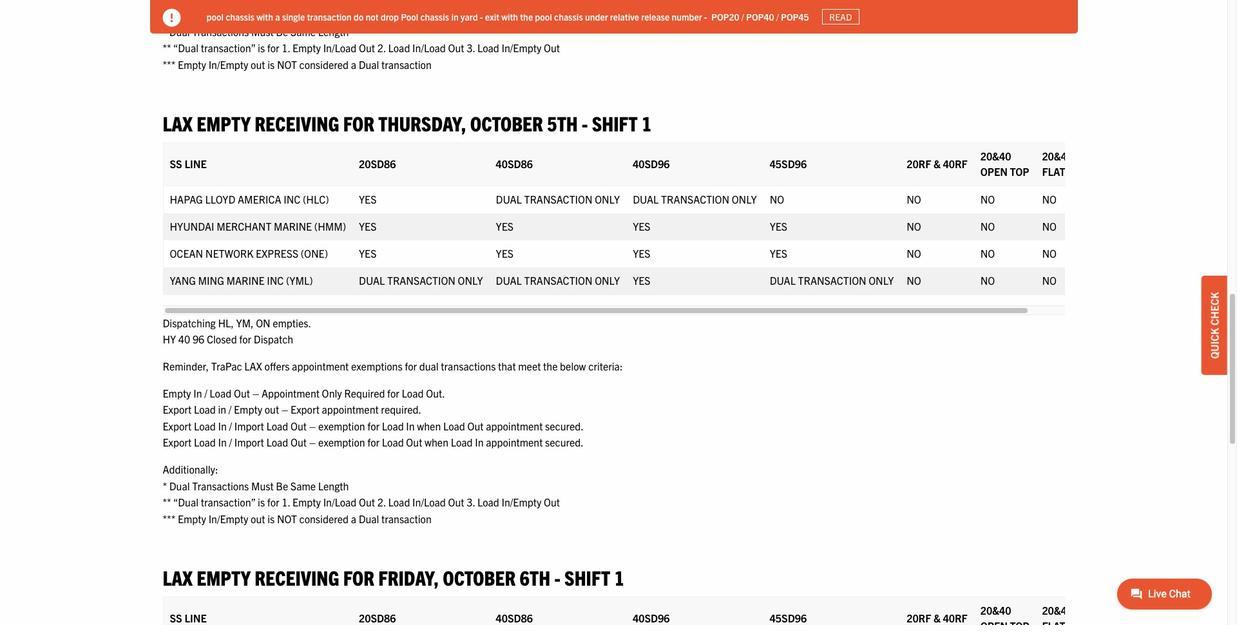 Task type: locate. For each thing, give the bounding box(es) containing it.
out inside empty in / load out – appointment only required for load out. export load in / empty out – export appointment required. export load in / import load out – exemption for load in when load out appointment secured. export load in / import load out – exemption for load out when load in appointment secured.
[[265, 403, 279, 416]]

1 vertical spatial 40rf
[[943, 612, 968, 624]]

0 vertical spatial length
[[318, 25, 349, 38]]

for left thursday,
[[343, 110, 374, 136]]

1 horizontal spatial with
[[502, 11, 518, 22]]

1 vertical spatial additionally:
[[163, 463, 218, 476]]

lax for lax empty receiving           for thursday, october 5th              - shift 1
[[163, 110, 193, 136]]

1 vertical spatial 20rf & 40rf
[[907, 612, 968, 624]]

reminder, trapac lax offers appointment exemptions for dual transactions that meet the below criteria:
[[163, 360, 623, 373]]

1 40sd86 from the top
[[496, 157, 533, 170]]

20rf for lax empty receiving           for thursday, october 5th              - shift 1
[[907, 157, 932, 170]]

chassis
[[226, 11, 255, 22], [421, 11, 449, 22], [554, 11, 583, 22]]

20sd86 for thursday,
[[359, 157, 396, 170]]

2 40sd86 from the top
[[496, 612, 533, 624]]

when down required.
[[417, 419, 441, 432]]

2 vertical spatial a
[[351, 512, 356, 525]]

1 vertical spatial 40sd96
[[633, 612, 670, 624]]

empty
[[293, 41, 321, 54], [178, 58, 206, 71], [163, 386, 191, 399], [234, 403, 262, 416], [293, 496, 321, 509], [178, 512, 206, 525]]

do
[[354, 11, 364, 22]]

pool
[[207, 11, 224, 22], [535, 11, 552, 22]]

20rf for lax empty receiving           for friday, october 6th              - shift 1
[[907, 612, 932, 624]]

2 receiving from the top
[[255, 565, 339, 590]]

2 with from the left
[[502, 11, 518, 22]]

1 receiving from the top
[[255, 110, 339, 136]]

45sd96
[[770, 157, 807, 170], [770, 612, 807, 624]]

1 vertical spatial transaction"
[[201, 496, 255, 509]]

1 vertical spatial shift
[[565, 565, 610, 590]]

with left single
[[257, 11, 273, 22]]

1 not from the top
[[277, 58, 297, 71]]

1 line from the top
[[185, 157, 207, 170]]

0 horizontal spatial pool
[[207, 11, 224, 22]]

0 vertical spatial ***
[[163, 58, 175, 71]]

1 vertical spatial ss line
[[170, 612, 207, 624]]

0 vertical spatial secured.
[[545, 419, 584, 432]]

1 vertical spatial line
[[185, 612, 207, 624]]

1 vertical spatial import
[[234, 436, 264, 449]]

0 vertical spatial be
[[276, 25, 288, 38]]

0 vertical spatial line
[[185, 157, 207, 170]]

length
[[318, 25, 349, 38], [318, 479, 349, 492]]

1 vertical spatial length
[[318, 479, 349, 492]]

0 vertical spatial "dual
[[173, 41, 199, 54]]

number
[[672, 11, 702, 22]]

be
[[276, 25, 288, 38], [276, 479, 288, 492]]

marine
[[274, 220, 312, 233], [227, 274, 265, 287]]

the right meet at the bottom left of the page
[[543, 360, 558, 373]]

20rf & 40rf for lax empty receiving           for thursday, october 5th              - shift 1
[[907, 157, 968, 170]]

when down out.
[[425, 436, 449, 449]]

0 vertical spatial 20rf
[[907, 157, 932, 170]]

lax empty receiving           for friday, october 6th              - shift 1
[[163, 565, 624, 590]]

1 vertical spatial 45sd96
[[770, 612, 807, 624]]

2 ** from the top
[[163, 496, 171, 509]]

1 vertical spatial same
[[291, 479, 316, 492]]

the right the exit
[[520, 11, 533, 22]]

1 vertical spatial out
[[265, 403, 279, 416]]

shift right 6th
[[565, 565, 610, 590]]

0 vertical spatial 20sd86
[[359, 157, 396, 170]]

2 not from the top
[[277, 512, 297, 525]]

ss
[[170, 157, 182, 170], [170, 612, 182, 624]]

0 vertical spatial import
[[234, 419, 264, 432]]

40sd86
[[496, 157, 533, 170], [496, 612, 533, 624]]

hyundai merchant marine (hmm)
[[170, 220, 346, 233]]

transaction left do
[[307, 11, 352, 22]]

in inside empty in / load out – appointment only required for load out. export load in / empty out – export appointment required. export load in / import load out – exemption for load in when load out appointment secured. export load in / import load out – exemption for load out when load in appointment secured.
[[218, 403, 226, 416]]

1 same from the top
[[291, 25, 316, 38]]

line for lax empty receiving           for friday, october 6th              - shift 1
[[185, 612, 207, 624]]

ss for lax empty receiving           for friday, october 6th              - shift 1
[[170, 612, 182, 624]]

for left friday,
[[343, 565, 374, 590]]

1 20sd86 from the top
[[359, 157, 396, 170]]

shift
[[592, 110, 638, 136], [565, 565, 610, 590]]

1 horizontal spatial marine
[[274, 220, 312, 233]]

not
[[277, 58, 297, 71], [277, 512, 297, 525]]

receiving
[[255, 110, 339, 136], [255, 565, 339, 590]]

0 vertical spatial &
[[934, 157, 941, 170]]

ss for lax empty receiving           for thursday, october 5th              - shift 1
[[170, 157, 182, 170]]

1 vertical spatial exemption
[[318, 436, 365, 449]]

rack
[[1068, 165, 1095, 178]]

1 ss from the top
[[170, 157, 182, 170]]

1 must from the top
[[251, 25, 274, 38]]

–
[[252, 386, 259, 399], [282, 403, 288, 416], [309, 419, 316, 432], [309, 436, 316, 449]]

0 vertical spatial additionally:
[[163, 8, 218, 21]]

considered
[[299, 58, 349, 71], [299, 512, 349, 525]]

2 20rf from the top
[[907, 612, 932, 624]]

1 for lax empty receiving           for thursday, october 5th              - shift 1
[[642, 110, 652, 136]]

40sd96 for lax empty receiving           for thursday, october 5th              - shift 1
[[633, 157, 670, 170]]

(hlc)
[[303, 193, 329, 205]]

0 vertical spatial 3.
[[467, 41, 475, 54]]

1 45sd96 from the top
[[770, 157, 807, 170]]

0 vertical spatial when
[[417, 419, 441, 432]]

0 vertical spatial 2.
[[378, 41, 386, 54]]

dual
[[419, 360, 439, 373]]

40rf for lax empty receiving           for friday, october 6th              - shift 1
[[943, 612, 968, 624]]

0 vertical spatial inc
[[284, 193, 301, 205]]

2 additionally: * dual transactions must be same length ** "dual transaction" is for 1. empty in/load out 2. load in/load out 3. load in/empty out *** empty in/empty out is not considered a dual transaction from the top
[[163, 463, 560, 525]]

line for lax empty receiving           for thursday, october 5th              - shift 1
[[185, 157, 207, 170]]

1 exemption from the top
[[318, 419, 365, 432]]

&
[[934, 157, 941, 170], [934, 612, 941, 624]]

2 2. from the top
[[378, 496, 386, 509]]

1 vertical spatial considered
[[299, 512, 349, 525]]

2 20sd86 from the top
[[359, 612, 396, 624]]

1 vertical spatial must
[[251, 479, 274, 492]]

2 for from the top
[[343, 565, 374, 590]]

45sd96 for lax empty receiving           for thursday, october 5th              - shift 1
[[770, 157, 807, 170]]

1 *** from the top
[[163, 58, 175, 71]]

0 vertical spatial transactions
[[192, 25, 249, 38]]

2 line from the top
[[185, 612, 207, 624]]

inc left (hlc)
[[284, 193, 301, 205]]

offers
[[265, 360, 290, 373]]

shift right 5th
[[592, 110, 638, 136]]

40sd86 for 6th
[[496, 612, 533, 624]]

0 vertical spatial must
[[251, 25, 274, 38]]

2 considered from the top
[[299, 512, 349, 525]]

0 vertical spatial shift
[[592, 110, 638, 136]]

0 vertical spatial 45sd96
[[770, 157, 807, 170]]

0 vertical spatial the
[[520, 11, 533, 22]]

1 vertical spatial inc
[[267, 274, 284, 287]]

1 20rf from the top
[[907, 157, 932, 170]]

marine up express
[[274, 220, 312, 233]]

reminder,
[[163, 360, 209, 373]]

october left 5th
[[470, 110, 543, 136]]

a
[[275, 11, 280, 22], [351, 58, 356, 71], [351, 512, 356, 525]]

line
[[185, 157, 207, 170], [185, 612, 207, 624]]

1 vertical spatial 20sd86
[[359, 612, 396, 624]]

0 vertical spatial additionally: * dual transactions must be same length ** "dual transaction" is for 1. empty in/load out 2. load in/load out 3. load in/empty out *** empty in/empty out is not considered a dual transaction
[[163, 8, 560, 71]]

20&40 inside 20&40 open top
[[981, 149, 1012, 162]]

with
[[257, 11, 273, 22], [502, 11, 518, 22]]

0 vertical spatial not
[[277, 58, 297, 71]]

2 3. from the top
[[467, 496, 475, 509]]

1 vertical spatial 3.
[[467, 496, 475, 509]]

3 chassis from the left
[[554, 11, 583, 22]]

ss line for lax empty receiving           for friday, october 6th              - shift 1
[[170, 612, 207, 624]]

chassis left under
[[554, 11, 583, 22]]

1 vertical spatial secured.
[[545, 436, 584, 449]]

the
[[520, 11, 533, 22], [543, 360, 558, 373]]

1 horizontal spatial in
[[451, 11, 459, 22]]

40sd96 for lax empty receiving           for friday, october 6th              - shift 1
[[633, 612, 670, 624]]

0 horizontal spatial the
[[520, 11, 533, 22]]

quick check link
[[1202, 276, 1228, 375]]

1 ss line from the top
[[170, 157, 207, 170]]

lax empty receiving           for thursday, october 5th              - shift 1
[[163, 110, 652, 136]]

40sd96
[[633, 157, 670, 170], [633, 612, 670, 624]]

0 vertical spatial ss line
[[170, 157, 207, 170]]

transaction
[[307, 11, 352, 22], [382, 58, 432, 71], [382, 512, 432, 525]]

0 vertical spatial **
[[163, 41, 171, 54]]

in left yard
[[451, 11, 459, 22]]

inc
[[284, 193, 301, 205], [267, 274, 284, 287]]

2 ss line from the top
[[170, 612, 207, 624]]

0 horizontal spatial in
[[218, 403, 226, 416]]

1 vertical spatial 1.
[[282, 496, 290, 509]]

0 vertical spatial same
[[291, 25, 316, 38]]

2 40rf from the top
[[943, 612, 968, 624]]

hapag lloyd america inc (hlc)
[[170, 193, 329, 205]]

october
[[470, 110, 543, 136], [443, 565, 516, 590]]

1 vertical spatial 40sd86
[[496, 612, 533, 624]]

1 40rf from the top
[[943, 157, 968, 170]]

0 vertical spatial exemption
[[318, 419, 365, 432]]

40rf for lax empty receiving           for thursday, october 5th              - shift 1
[[943, 157, 968, 170]]

1 horizontal spatial chassis
[[421, 11, 449, 22]]

2 40sd96 from the top
[[633, 612, 670, 624]]

1 20rf & 40rf from the top
[[907, 157, 968, 170]]

ym,
[[236, 316, 254, 329]]

ocean network express (one)
[[170, 247, 328, 260]]

yang ming marine inc (yml)
[[170, 274, 313, 287]]

2 vertical spatial out
[[251, 512, 265, 525]]

required.
[[381, 403, 422, 416]]

additionally:
[[163, 8, 218, 21], [163, 463, 218, 476]]

1 vertical spatial lax
[[244, 360, 262, 373]]

0 vertical spatial considered
[[299, 58, 349, 71]]

1 empty from the top
[[197, 110, 251, 136]]

1 40sd96 from the top
[[633, 157, 670, 170]]

1 vertical spatial additionally: * dual transactions must be same length ** "dual transaction" is for 1. empty in/load out 2. load in/load out 3. load in/empty out *** empty in/empty out is not considered a dual transaction
[[163, 463, 560, 525]]

inc for (yml)
[[267, 274, 284, 287]]

1 vertical spatial 1
[[614, 565, 624, 590]]

ss line
[[170, 157, 207, 170], [170, 612, 207, 624]]

2 import from the top
[[234, 436, 264, 449]]

2 pool from the left
[[535, 11, 552, 22]]

empty for lax empty receiving           for friday, october 6th              - shift 1
[[197, 565, 251, 590]]

1 horizontal spatial 1
[[642, 110, 652, 136]]

2 empty from the top
[[197, 565, 251, 590]]

1 vertical spatial &
[[934, 612, 941, 624]]

2 transactions from the top
[[192, 479, 249, 492]]

import
[[234, 419, 264, 432], [234, 436, 264, 449]]

1 vertical spatial be
[[276, 479, 288, 492]]

appointment
[[292, 360, 349, 373], [322, 403, 379, 416], [486, 419, 543, 432], [486, 436, 543, 449]]

pool right the exit
[[535, 11, 552, 22]]

transaction down the pool
[[382, 58, 432, 71]]

1 vertical spatial transaction
[[382, 58, 432, 71]]

20sd86 down lax empty receiving           for friday, october 6th              - shift 1
[[359, 612, 396, 624]]

marine down ocean network express (one)
[[227, 274, 265, 287]]

america
[[238, 193, 281, 205]]

1 horizontal spatial pool
[[535, 11, 552, 22]]

1 vertical spatial *
[[163, 479, 167, 492]]

transaction up friday,
[[382, 512, 432, 525]]

1 & from the top
[[934, 157, 941, 170]]

2 *** from the top
[[163, 512, 175, 525]]

2 20rf & 40rf from the top
[[907, 612, 968, 624]]

secured.
[[545, 419, 584, 432], [545, 436, 584, 449]]

45sd96 for lax empty receiving           for friday, october 6th              - shift 1
[[770, 612, 807, 624]]

1 vertical spatial 2.
[[378, 496, 386, 509]]

0 horizontal spatial marine
[[227, 274, 265, 287]]

for
[[343, 110, 374, 136], [343, 565, 374, 590]]

empty
[[197, 110, 251, 136], [197, 565, 251, 590]]

2 transaction" from the top
[[201, 496, 255, 509]]

1 vertical spatial empty
[[197, 565, 251, 590]]

0 vertical spatial *
[[163, 25, 167, 38]]

1 vertical spatial ss
[[170, 612, 182, 624]]

20sd86 down lax empty receiving           for thursday, october 5th              - shift 1
[[359, 157, 396, 170]]

0 horizontal spatial with
[[257, 11, 273, 22]]

1 chassis from the left
[[226, 11, 255, 22]]

0 vertical spatial 40sd86
[[496, 157, 533, 170]]

0 vertical spatial 40sd96
[[633, 157, 670, 170]]

0 vertical spatial receiving
[[255, 110, 339, 136]]

shift for lax empty receiving           for friday, october 6th              - shift 1
[[565, 565, 610, 590]]

only
[[595, 193, 620, 205], [732, 193, 757, 205], [458, 274, 483, 287], [595, 274, 620, 287], [869, 274, 894, 287]]

2 "dual from the top
[[173, 496, 199, 509]]

0 vertical spatial 40rf
[[943, 157, 968, 170]]

0 vertical spatial 20rf & 40rf
[[907, 157, 968, 170]]

1 vertical spatial receiving
[[255, 565, 339, 590]]

"dual
[[173, 41, 199, 54], [173, 496, 199, 509]]

with right the exit
[[502, 11, 518, 22]]

2 vertical spatial lax
[[163, 565, 193, 590]]

3.
[[467, 41, 475, 54], [467, 496, 475, 509]]

1 vertical spatial a
[[351, 58, 356, 71]]

relative
[[610, 11, 639, 22]]

load
[[388, 41, 410, 54], [478, 41, 499, 54], [210, 386, 232, 399], [402, 386, 424, 399], [194, 403, 216, 416], [194, 419, 216, 432], [266, 419, 288, 432], [382, 419, 404, 432], [443, 419, 465, 432], [194, 436, 216, 449], [266, 436, 288, 449], [382, 436, 404, 449], [451, 436, 473, 449], [388, 496, 410, 509], [478, 496, 499, 509]]

1 transaction" from the top
[[201, 41, 255, 54]]

& for lax empty receiving           for thursday, october 5th              - shift 1
[[934, 157, 941, 170]]

transactions
[[192, 25, 249, 38], [192, 479, 249, 492]]

1 vertical spatial 20rf
[[907, 612, 932, 624]]

2 horizontal spatial chassis
[[554, 11, 583, 22]]

20rf & 40rf
[[907, 157, 968, 170], [907, 612, 968, 624]]

6th
[[520, 565, 551, 590]]

1 vertical spatial **
[[163, 496, 171, 509]]

1 additionally: * dual transactions must be same length ** "dual transaction" is for 1. empty in/load out 2. load in/load out 3. load in/empty out *** empty in/empty out is not considered a dual transaction from the top
[[163, 8, 560, 71]]

0 vertical spatial marine
[[274, 220, 312, 233]]

criteria:
[[589, 360, 623, 373]]

october left 6th
[[443, 565, 516, 590]]

same
[[291, 25, 316, 38], [291, 479, 316, 492]]

1 vertical spatial ***
[[163, 512, 175, 525]]

dual
[[496, 193, 522, 205], [633, 193, 659, 205], [359, 274, 385, 287], [496, 274, 522, 287], [770, 274, 796, 287]]

exemption
[[318, 419, 365, 432], [318, 436, 365, 449]]

0 vertical spatial transaction
[[307, 11, 352, 22]]

1 vertical spatial when
[[425, 436, 449, 449]]

chassis right the pool
[[421, 11, 449, 22]]

receiving for thursday,
[[255, 110, 339, 136]]

chassis left single
[[226, 11, 255, 22]]

1 1. from the top
[[282, 41, 290, 54]]

1 vertical spatial "dual
[[173, 496, 199, 509]]

2 1. from the top
[[282, 496, 290, 509]]

in
[[451, 11, 459, 22], [218, 403, 226, 416]]

2 ss from the top
[[170, 612, 182, 624]]

dual
[[169, 25, 190, 38], [359, 58, 379, 71], [169, 479, 190, 492], [359, 512, 379, 525]]

0 vertical spatial october
[[470, 110, 543, 136]]

2 45sd96 from the top
[[770, 612, 807, 624]]

0 vertical spatial 1.
[[282, 41, 290, 54]]

for inside dispatching hl, ym, on empties. hy 40 96 closed for dispatch
[[239, 333, 251, 346]]

1.
[[282, 41, 290, 54], [282, 496, 290, 509]]

0 horizontal spatial 1
[[614, 565, 624, 590]]

1 vertical spatial transactions
[[192, 479, 249, 492]]

required
[[344, 386, 385, 399]]

pool right solid icon
[[207, 11, 224, 22]]

2 & from the top
[[934, 612, 941, 624]]

20sd86
[[359, 157, 396, 170], [359, 612, 396, 624]]

1 vertical spatial marine
[[227, 274, 265, 287]]

yes
[[359, 193, 377, 205], [359, 220, 377, 233], [496, 220, 514, 233], [633, 220, 651, 233], [770, 220, 788, 233], [359, 247, 377, 260], [496, 247, 514, 260], [633, 247, 651, 260], [770, 247, 788, 260], [633, 274, 651, 287]]

20rf
[[907, 157, 932, 170], [907, 612, 932, 624]]

1 for from the top
[[343, 110, 374, 136]]

1 vertical spatial the
[[543, 360, 558, 373]]

yard
[[461, 11, 478, 22]]

trapac
[[211, 360, 242, 373]]

in down trapac
[[218, 403, 226, 416]]

transaction
[[524, 193, 593, 205], [661, 193, 730, 205], [387, 274, 456, 287], [524, 274, 593, 287], [798, 274, 867, 287]]

0 vertical spatial 1
[[642, 110, 652, 136]]

october for friday,
[[443, 565, 516, 590]]

-
[[480, 11, 483, 22], [704, 11, 707, 22], [582, 110, 588, 136], [555, 565, 561, 590]]

(hmm)
[[314, 220, 346, 233]]

inc left (yml)
[[267, 274, 284, 287]]



Task type: vqa. For each thing, say whether or not it's contained in the screenshot.


Task type: describe. For each thing, give the bounding box(es) containing it.
for for thursday,
[[343, 110, 374, 136]]

hapag
[[170, 193, 203, 205]]

20&40 flat rack
[[1042, 149, 1095, 178]]

open
[[981, 165, 1008, 178]]

dispatching hl, ym, on empties. hy 40 96 closed for dispatch
[[163, 316, 311, 346]]

empties.
[[273, 316, 311, 329]]

on
[[256, 316, 270, 329]]

1 "dual from the top
[[173, 41, 199, 54]]

20&40 open top
[[981, 149, 1030, 178]]

dispatching
[[163, 316, 216, 329]]

top
[[1010, 165, 1030, 178]]

96
[[193, 333, 204, 346]]

5th
[[547, 110, 578, 136]]

2 additionally: from the top
[[163, 463, 218, 476]]

1 for lax empty receiving           for friday, october 6th              - shift 1
[[614, 565, 624, 590]]

20sd86 for friday,
[[359, 612, 396, 624]]

inc for (hlc)
[[284, 193, 301, 205]]

transactions
[[441, 360, 496, 373]]

friday,
[[379, 565, 439, 590]]

2 same from the top
[[291, 479, 316, 492]]

ocean
[[170, 247, 203, 260]]

(one)
[[301, 247, 328, 260]]

& for lax empty receiving           for friday, october 6th              - shift 1
[[934, 612, 941, 624]]

2 exemption from the top
[[318, 436, 365, 449]]

- left the exit
[[480, 11, 483, 22]]

ming
[[198, 274, 224, 287]]

1 horizontal spatial the
[[543, 360, 558, 373]]

1 3. from the top
[[467, 41, 475, 54]]

exemptions
[[351, 360, 403, 373]]

shift for lax empty receiving           for thursday, october 5th              - shift 1
[[592, 110, 638, 136]]

only
[[322, 386, 342, 399]]

exit
[[485, 11, 500, 22]]

empty in / load out – appointment only required for load out. export load in / empty out – export appointment required. export load in / import load out – exemption for load in when load out appointment secured. export load in / import load out – exemption for load out when load in appointment secured.
[[163, 386, 584, 449]]

flat
[[1042, 165, 1066, 178]]

below
[[560, 360, 586, 373]]

- right 6th
[[555, 565, 561, 590]]

that
[[498, 360, 516, 373]]

quick check
[[1209, 292, 1221, 359]]

ss line for lax empty receiving           for thursday, october 5th              - shift 1
[[170, 157, 207, 170]]

- right number
[[704, 11, 707, 22]]

hy
[[163, 333, 176, 346]]

express
[[256, 247, 298, 260]]

lax for lax empty receiving           for friday, october 6th              - shift 1
[[163, 565, 193, 590]]

pop20
[[712, 11, 740, 22]]

not
[[366, 11, 379, 22]]

1 ** from the top
[[163, 41, 171, 54]]

- right 5th
[[582, 110, 588, 136]]

yang
[[170, 274, 196, 287]]

20rf & 40rf for lax empty receiving           for friday, october 6th              - shift 1
[[907, 612, 968, 624]]

1 secured. from the top
[[545, 419, 584, 432]]

closed
[[207, 333, 237, 346]]

dispatch
[[254, 333, 293, 346]]

0 vertical spatial in
[[451, 11, 459, 22]]

1 length from the top
[[318, 25, 349, 38]]

hl,
[[218, 316, 234, 329]]

drop
[[381, 11, 399, 22]]

empty for lax empty receiving           for thursday, october 5th              - shift 1
[[197, 110, 251, 136]]

thursday,
[[379, 110, 466, 136]]

merchant
[[217, 220, 272, 233]]

marine for merchant
[[274, 220, 312, 233]]

2 be from the top
[[276, 479, 288, 492]]

1 import from the top
[[234, 419, 264, 432]]

2 secured. from the top
[[545, 436, 584, 449]]

pop45
[[781, 11, 809, 22]]

single
[[282, 11, 305, 22]]

1 with from the left
[[257, 11, 273, 22]]

hyundai
[[170, 220, 214, 233]]

1 pool from the left
[[207, 11, 224, 22]]

2 length from the top
[[318, 479, 349, 492]]

solid image
[[163, 9, 181, 27]]

1 considered from the top
[[299, 58, 349, 71]]

pool
[[401, 11, 418, 22]]

out.
[[426, 386, 445, 399]]

check
[[1209, 292, 1221, 326]]

40
[[178, 333, 190, 346]]

quick
[[1209, 328, 1221, 359]]

marine for ming
[[227, 274, 265, 287]]

pool chassis with a single transaction  do not drop pool chassis in yard -  exit with the pool chassis under relative release number -  pop20 / pop40 / pop45
[[207, 11, 809, 22]]

2 vertical spatial transaction
[[382, 512, 432, 525]]

receiving for friday,
[[255, 565, 339, 590]]

1 * from the top
[[163, 25, 167, 38]]

2 * from the top
[[163, 479, 167, 492]]

for for friday,
[[343, 565, 374, 590]]

network
[[205, 247, 253, 260]]

read
[[830, 11, 852, 23]]

(yml)
[[286, 274, 313, 287]]

lloyd
[[205, 193, 235, 205]]

0 vertical spatial out
[[251, 58, 265, 71]]

1 2. from the top
[[378, 41, 386, 54]]

1 transactions from the top
[[192, 25, 249, 38]]

october for thursday,
[[470, 110, 543, 136]]

read link
[[822, 9, 860, 25]]

2 chassis from the left
[[421, 11, 449, 22]]

appointment
[[262, 386, 320, 399]]

1 be from the top
[[276, 25, 288, 38]]

under
[[585, 11, 608, 22]]

1 additionally: from the top
[[163, 8, 218, 21]]

pop40
[[746, 11, 774, 22]]

release
[[642, 11, 670, 22]]

20&40 inside 20&40 flat rack
[[1042, 149, 1073, 162]]

meet
[[518, 360, 541, 373]]

2 must from the top
[[251, 479, 274, 492]]

0 vertical spatial a
[[275, 11, 280, 22]]

40sd86 for 5th
[[496, 157, 533, 170]]



